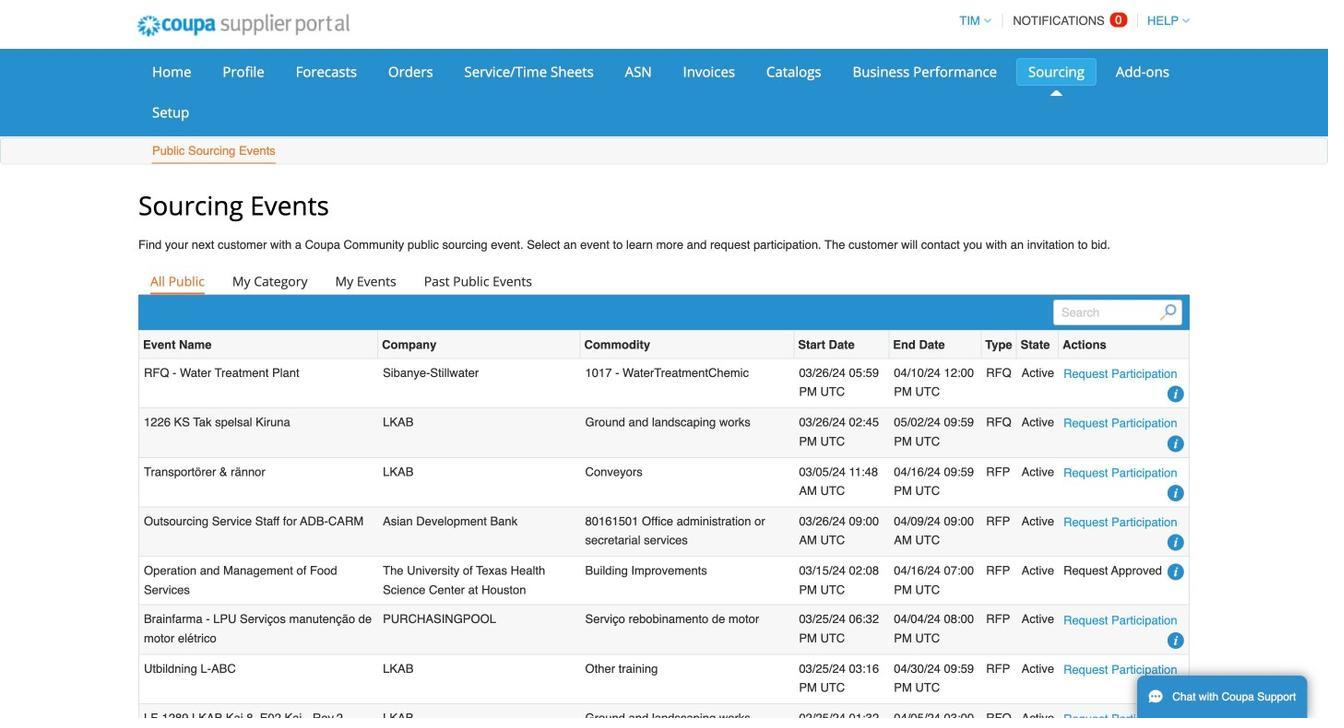 Task type: describe. For each thing, give the bounding box(es) containing it.
search image
[[1160, 304, 1176, 321]]

coupa supplier portal image
[[125, 3, 362, 49]]



Task type: locate. For each thing, give the bounding box(es) containing it.
navigation
[[951, 3, 1190, 39]]

tab list
[[138, 268, 1190, 294]]

Search text field
[[1053, 300, 1182, 325]]



Task type: vqa. For each thing, say whether or not it's contained in the screenshot.
COUPA SUPPLIER PORTAL image
yes



